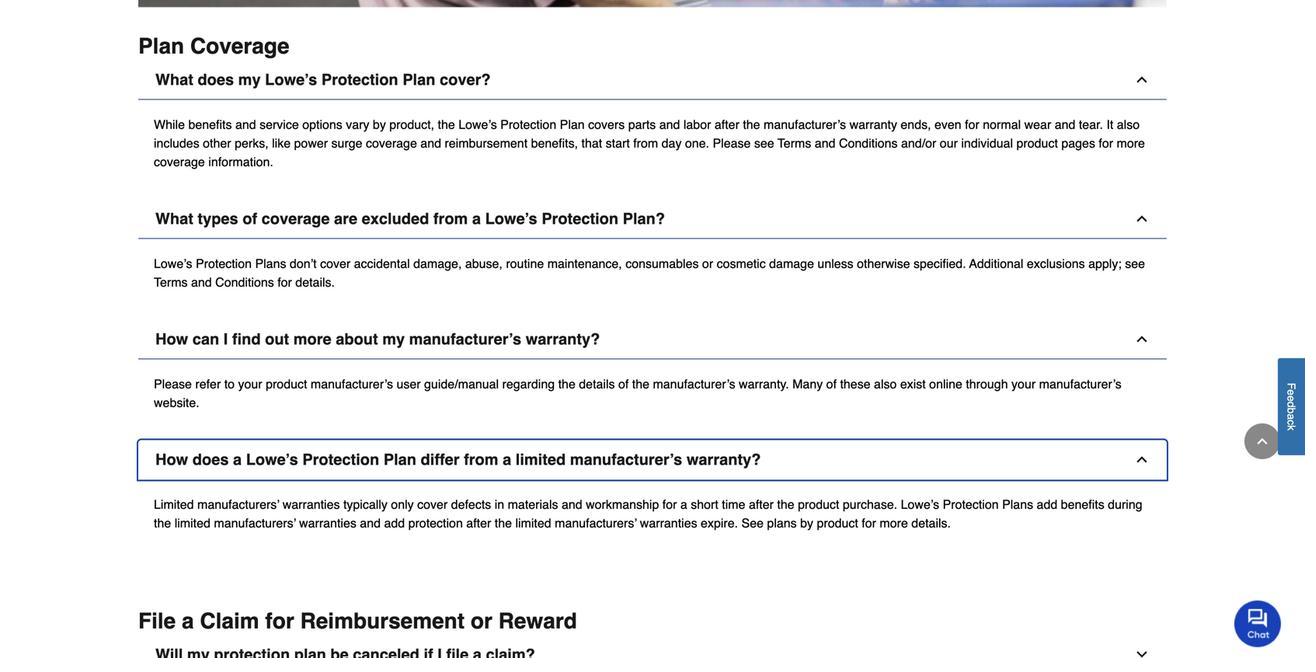 Task type: describe. For each thing, give the bounding box(es) containing it.
1 horizontal spatial add
[[1037, 497, 1058, 512]]

a right file
[[182, 609, 194, 634]]

product inside while benefits and service options vary by product, the lowe's protection plan covers parts and labor after the manufacturer's warranty ends, even for normal wear and tear. it also includes other perks, like power surge coverage and reimbursement benefits, that start from day one. please see terms and conditions and/or our individual product pages for more coverage information.
[[1017, 136, 1058, 150]]

in
[[495, 497, 505, 512]]

warranty
[[850, 117, 898, 132]]

includes
[[154, 136, 200, 150]]

plan inside "button"
[[403, 71, 436, 89]]

that
[[582, 136, 602, 150]]

claim
[[200, 609, 259, 634]]

chat invite button image
[[1235, 600, 1282, 647]]

i
[[224, 330, 228, 348]]

online
[[930, 377, 963, 391]]

how does a lowe's protection plan differ from a limited manufacturer's warranty? button
[[138, 440, 1167, 480]]

2 e from the top
[[1286, 396, 1298, 402]]

cosmetic
[[717, 256, 766, 271]]

chevron down image
[[1135, 647, 1150, 658]]

chevron up image inside scroll to top 'element'
[[1255, 434, 1271, 449]]

what does my lowe's protection plan cover?
[[155, 71, 491, 89]]

otherwise
[[857, 256, 911, 271]]

manufacturer's inside while benefits and service options vary by product, the lowe's protection plan covers parts and labor after the manufacturer's warranty ends, even for normal wear and tear. it also includes other perks, like power surge coverage and reimbursement benefits, that start from day one. please see terms and conditions and/or our individual product pages for more coverage information.
[[764, 117, 847, 132]]

and inside lowe's protection plans don't cover accidental damage, abuse, routine maintenance, consumables or cosmetic damage unless otherwise specified. additional exclusions apply; see terms and conditions for details.
[[191, 275, 212, 289]]

also inside while benefits and service options vary by product, the lowe's protection plan covers parts and labor after the manufacturer's warranty ends, even for normal wear and tear. it also includes other perks, like power surge coverage and reimbursement benefits, that start from day one. please see terms and conditions and/or our individual product pages for more coverage information.
[[1117, 117, 1140, 132]]

the right details
[[632, 377, 650, 391]]

a up abuse,
[[472, 210, 481, 228]]

1 horizontal spatial of
[[619, 377, 629, 391]]

labor
[[684, 117, 711, 132]]

it
[[1107, 117, 1114, 132]]

reimbursement
[[445, 136, 528, 150]]

through
[[966, 377, 1009, 391]]

how can i find out more about my manufacturer's warranty?
[[155, 330, 600, 348]]

b
[[1286, 408, 1298, 414]]

or inside lowe's protection plans don't cover accidental damage, abuse, routine maintenance, consumables or cosmetic damage unless otherwise specified. additional exclusions apply; see terms and conditions for details.
[[703, 256, 714, 271]]

how for how can i find out more about my manufacturer's warranty?
[[155, 330, 188, 348]]

protection
[[408, 516, 463, 530]]

what types of coverage are excluded from a lowe's protection plan? button
[[138, 199, 1167, 239]]

maintenance,
[[548, 256, 622, 271]]

excluded
[[362, 210, 429, 228]]

by inside limited manufacturers' warranties typically only cover defects in materials and workmanship for a short time after the product purchase. lowe's protection plans add benefits during the limited manufacturers' warranties and add protection after the limited manufacturers' warranties expire. see plans by product for more details.
[[801, 516, 814, 530]]

benefits inside limited manufacturers' warranties typically only cover defects in materials and workmanship for a short time after the product purchase. lowe's protection plans add benefits during the limited manufacturers' warranties and add protection after the limited manufacturers' warranties expire. see plans by product for more details.
[[1061, 497, 1105, 512]]

damage,
[[414, 256, 462, 271]]

does for what
[[198, 71, 234, 89]]

how does a lowe's protection plan differ from a limited manufacturer's warranty?
[[155, 451, 761, 469]]

ends,
[[901, 117, 932, 132]]

product,
[[390, 117, 435, 132]]

0 horizontal spatial coverage
[[154, 155, 205, 169]]

how for how does a lowe's protection plan differ from a limited manufacturer's warranty?
[[155, 451, 188, 469]]

warranty? inside button
[[526, 330, 600, 348]]

by inside while benefits and service options vary by product, the lowe's protection plan covers parts and labor after the manufacturer's warranty ends, even for normal wear and tear. it also includes other perks, like power surge coverage and reimbursement benefits, that start from day one. please see terms and conditions and/or our individual product pages for more coverage information.
[[373, 117, 386, 132]]

f e e d b a c k
[[1286, 383, 1298, 431]]

details. inside lowe's protection plans don't cover accidental damage, abuse, routine maintenance, consumables or cosmetic damage unless otherwise specified. additional exclusions apply; see terms and conditions for details.
[[296, 275, 335, 289]]

limited manufacturers' warranties typically only cover defects in materials and workmanship for a short time after the product purchase. lowe's protection plans add benefits during the limited manufacturers' warranties and add protection after the limited manufacturers' warranties expire. see plans by product for more details.
[[154, 497, 1143, 530]]

terms inside while benefits and service options vary by product, the lowe's protection plan covers parts and labor after the manufacturer's warranty ends, even for normal wear and tear. it also includes other perks, like power surge coverage and reimbursement benefits, that start from day one. please see terms and conditions and/or our individual product pages for more coverage information.
[[778, 136, 812, 150]]

lowe's inside while benefits and service options vary by product, the lowe's protection plan covers parts and labor after the manufacturer's warranty ends, even for normal wear and tear. it also includes other perks, like power surge coverage and reimbursement benefits, that start from day one. please see terms and conditions and/or our individual product pages for more coverage information.
[[459, 117, 497, 132]]

protection inside lowe's protection plans don't cover accidental damage, abuse, routine maintenance, consumables or cosmetic damage unless otherwise specified. additional exclusions apply; see terms and conditions for details.
[[196, 256, 252, 271]]

parts
[[629, 117, 656, 132]]

for inside lowe's protection plans don't cover accidental damage, abuse, routine maintenance, consumables or cosmetic damage unless otherwise specified. additional exclusions apply; see terms and conditions for details.
[[278, 275, 292, 289]]

plans inside limited manufacturers' warranties typically only cover defects in materials and workmanship for a short time after the product purchase. lowe's protection plans add benefits during the limited manufacturers' warranties and add protection after the limited manufacturers' warranties expire. see plans by product for more details.
[[1003, 497, 1034, 512]]

manufacturer's inside button
[[570, 451, 683, 469]]

only
[[391, 497, 414, 512]]

limited
[[154, 497, 194, 512]]

2 vertical spatial from
[[464, 451, 499, 469]]

can
[[193, 330, 219, 348]]

warranties left typically
[[283, 497, 340, 512]]

details. inside limited manufacturers' warranties typically only cover defects in materials and workmanship for a short time after the product purchase. lowe's protection plans add benefits during the limited manufacturers' warranties and add protection after the limited manufacturers' warranties expire. see plans by product for more details.
[[912, 516, 951, 530]]

reward
[[499, 609, 577, 634]]

a down to
[[233, 451, 242, 469]]

specified.
[[914, 256, 967, 271]]

coverage
[[190, 34, 290, 59]]

f
[[1286, 383, 1298, 390]]

plans inside lowe's protection plans don't cover accidental damage, abuse, routine maintenance, consumables or cosmetic damage unless otherwise specified. additional exclusions apply; see terms and conditions for details.
[[255, 256, 286, 271]]

out
[[265, 330, 289, 348]]

covers
[[588, 117, 625, 132]]

k
[[1286, 425, 1298, 431]]

warranty.
[[739, 377, 789, 391]]

to
[[224, 377, 235, 391]]

don't
[[290, 256, 317, 271]]

chevron up image inside how does a lowe's protection plan differ from a limited manufacturer's warranty? button
[[1135, 452, 1150, 467]]

after inside while benefits and service options vary by product, the lowe's protection plan covers parts and labor after the manufacturer's warranty ends, even for normal wear and tear. it also includes other perks, like power surge coverage and reimbursement benefits, that start from day one. please see terms and conditions and/or our individual product pages for more coverage information.
[[715, 117, 740, 132]]

refer
[[195, 377, 221, 391]]

my inside button
[[383, 330, 405, 348]]

day
[[662, 136, 682, 150]]

a customer talking with two lowe's associates in red vests in a lowe's store. image
[[138, 0, 1167, 7]]

please refer to your product manufacturer's user guide/manual regarding the details of the manufacturer's warranty. many of these also exist online through your manufacturer's website.
[[154, 377, 1122, 410]]

limited down materials
[[516, 516, 552, 530]]

protection inside "button"
[[322, 71, 398, 89]]

please inside while benefits and service options vary by product, the lowe's protection plan covers parts and labor after the manufacturer's warranty ends, even for normal wear and tear. it also includes other perks, like power surge coverage and reimbursement benefits, that start from day one. please see terms and conditions and/or our individual product pages for more coverage information.
[[713, 136, 751, 150]]

more inside button
[[294, 330, 332, 348]]

coverage inside what types of coverage are excluded from a lowe's protection plan? button
[[262, 210, 330, 228]]

from inside while benefits and service options vary by product, the lowe's protection plan covers parts and labor after the manufacturer's warranty ends, even for normal wear and tear. it also includes other perks, like power surge coverage and reimbursement benefits, that start from day one. please see terms and conditions and/or our individual product pages for more coverage information.
[[634, 136, 658, 150]]

typically
[[343, 497, 388, 512]]

details
[[579, 377, 615, 391]]

file
[[138, 609, 176, 634]]

many
[[793, 377, 823, 391]]

a up k
[[1286, 414, 1298, 420]]

the down limited
[[154, 516, 171, 530]]

power
[[294, 136, 328, 150]]

benefits,
[[531, 136, 578, 150]]

1 vertical spatial from
[[434, 210, 468, 228]]

file a claim for reimbursement or reward
[[138, 609, 577, 634]]

benefits inside while benefits and service options vary by product, the lowe's protection plan covers parts and labor after the manufacturer's warranty ends, even for normal wear and tear. it also includes other perks, like power surge coverage and reimbursement benefits, that start from day one. please see terms and conditions and/or our individual product pages for more coverage information.
[[188, 117, 232, 132]]

materials
[[508, 497, 558, 512]]

c
[[1286, 420, 1298, 425]]

find
[[232, 330, 261, 348]]

time
[[722, 497, 746, 512]]

product inside please refer to your product manufacturer's user guide/manual regarding the details of the manufacturer's warranty. many of these also exist online through your manufacturer's website.
[[266, 377, 307, 391]]

does for how
[[193, 451, 229, 469]]

normal
[[983, 117, 1021, 132]]

apply;
[[1089, 256, 1122, 271]]

warranty? inside button
[[687, 451, 761, 469]]

limited down limited
[[175, 516, 211, 530]]

the down in
[[495, 516, 512, 530]]

protection inside limited manufacturers' warranties typically only cover defects in materials and workmanship for a short time after the product purchase. lowe's protection plans add benefits during the limited manufacturers' warranties and add protection after the limited manufacturers' warranties expire. see plans by product for more details.
[[943, 497, 999, 512]]

additional
[[970, 256, 1024, 271]]

for left short on the bottom right of page
[[663, 497, 677, 512]]

what does my lowe's protection plan cover? button
[[138, 60, 1167, 100]]

chevron up image for warranty?
[[1135, 331, 1150, 347]]

for down it
[[1099, 136, 1114, 150]]

see inside while benefits and service options vary by product, the lowe's protection plan covers parts and labor after the manufacturer's warranty ends, even for normal wear and tear. it also includes other perks, like power surge coverage and reimbursement benefits, that start from day one. please see terms and conditions and/or our individual product pages for more coverage information.
[[755, 136, 775, 150]]

abuse,
[[465, 256, 503, 271]]

cover?
[[440, 71, 491, 89]]

please inside please refer to your product manufacturer's user guide/manual regarding the details of the manufacturer's warranty. many of these also exist online through your manufacturer's website.
[[154, 377, 192, 391]]

0 horizontal spatial or
[[471, 609, 493, 634]]

the right labor
[[743, 117, 761, 132]]

a up in
[[503, 451, 512, 469]]

for up "individual"
[[965, 117, 980, 132]]



Task type: vqa. For each thing, say whether or not it's contained in the screenshot.


Task type: locate. For each thing, give the bounding box(es) containing it.
after
[[715, 117, 740, 132], [749, 497, 774, 512], [467, 516, 491, 530]]

1 chevron up image from the top
[[1135, 72, 1150, 87]]

information.
[[208, 155, 273, 169]]

add
[[1037, 497, 1058, 512], [384, 516, 405, 530]]

warranty? up time
[[687, 451, 761, 469]]

short
[[691, 497, 719, 512]]

1 e from the top
[[1286, 390, 1298, 396]]

manufacturer's inside button
[[409, 330, 522, 348]]

what for what types of coverage are excluded from a lowe's protection plan?
[[155, 210, 193, 228]]

0 horizontal spatial after
[[467, 516, 491, 530]]

1 horizontal spatial terms
[[778, 136, 812, 150]]

differ
[[421, 451, 460, 469]]

0 horizontal spatial chevron up image
[[1135, 452, 1150, 467]]

for right claim at left
[[265, 609, 294, 634]]

conditions up find
[[215, 275, 274, 289]]

a inside limited manufacturers' warranties typically only cover defects in materials and workmanship for a short time after the product purchase. lowe's protection plans add benefits during the limited manufacturers' warranties and add protection after the limited manufacturers' warranties expire. see plans by product for more details.
[[681, 497, 688, 512]]

1 vertical spatial how
[[155, 451, 188, 469]]

lowe's inside "button"
[[265, 71, 317, 89]]

chevron up image inside what types of coverage are excluded from a lowe's protection plan? button
[[1135, 211, 1150, 227]]

1 vertical spatial warranty?
[[687, 451, 761, 469]]

lowe's inside limited manufacturers' warranties typically only cover defects in materials and workmanship for a short time after the product purchase. lowe's protection plans add benefits during the limited manufacturers' warranties and add protection after the limited manufacturers' warranties expire. see plans by product for more details.
[[901, 497, 940, 512]]

from up damage,
[[434, 210, 468, 228]]

coverage up don't
[[262, 210, 330, 228]]

0 horizontal spatial add
[[384, 516, 405, 530]]

0 vertical spatial chevron up image
[[1255, 434, 1271, 449]]

please right one.
[[713, 136, 751, 150]]

0 vertical spatial benefits
[[188, 117, 232, 132]]

warranties down typically
[[299, 516, 357, 530]]

0 horizontal spatial of
[[243, 210, 257, 228]]

1 vertical spatial also
[[874, 377, 897, 391]]

see right the apply;
[[1126, 256, 1146, 271]]

my
[[238, 71, 261, 89], [383, 330, 405, 348]]

my right the about
[[383, 330, 405, 348]]

see
[[755, 136, 775, 150], [1126, 256, 1146, 271]]

does inside button
[[193, 451, 229, 469]]

does up limited
[[193, 451, 229, 469]]

even
[[935, 117, 962, 132]]

options
[[302, 117, 343, 132]]

product down out
[[266, 377, 307, 391]]

after right labor
[[715, 117, 740, 132]]

manufacturers'
[[197, 497, 279, 512], [214, 516, 296, 530], [555, 516, 637, 530]]

0 horizontal spatial cover
[[320, 256, 351, 271]]

more down purchase.
[[880, 516, 908, 530]]

1 vertical spatial chevron up image
[[1135, 452, 1150, 467]]

does
[[198, 71, 234, 89], [193, 451, 229, 469]]

1 horizontal spatial chevron up image
[[1255, 434, 1271, 449]]

more right out
[[294, 330, 332, 348]]

perks,
[[235, 136, 269, 150]]

plans
[[255, 256, 286, 271], [1003, 497, 1034, 512]]

consumables
[[626, 256, 699, 271]]

surge
[[332, 136, 363, 150]]

of right many on the bottom of page
[[827, 377, 837, 391]]

0 vertical spatial see
[[755, 136, 775, 150]]

conditions inside while benefits and service options vary by product, the lowe's protection plan covers parts and labor after the manufacturer's warranty ends, even for normal wear and tear. it also includes other perks, like power surge coverage and reimbursement benefits, that start from day one. please see terms and conditions and/or our individual product pages for more coverage information.
[[839, 136, 898, 150]]

and/or
[[902, 136, 937, 150]]

1 vertical spatial plans
[[1003, 497, 1034, 512]]

1 horizontal spatial after
[[715, 117, 740, 132]]

0 vertical spatial warranty?
[[526, 330, 600, 348]]

for down purchase.
[[862, 516, 877, 530]]

from down the parts
[[634, 136, 658, 150]]

1 horizontal spatial warranty?
[[687, 451, 761, 469]]

1 vertical spatial or
[[471, 609, 493, 634]]

limited up materials
[[516, 451, 566, 469]]

1 vertical spatial conditions
[[215, 275, 274, 289]]

2 chevron up image from the top
[[1135, 211, 1150, 227]]

conditions down "warranty"
[[839, 136, 898, 150]]

your
[[238, 377, 262, 391], [1012, 377, 1036, 391]]

chevron up image for protection
[[1135, 211, 1150, 227]]

protection
[[322, 71, 398, 89], [501, 117, 557, 132], [542, 210, 619, 228], [196, 256, 252, 271], [303, 451, 379, 469], [943, 497, 999, 512]]

plans
[[767, 516, 797, 530]]

1 your from the left
[[238, 377, 262, 391]]

by
[[373, 117, 386, 132], [801, 516, 814, 530]]

my down coverage
[[238, 71, 261, 89]]

also right it
[[1117, 117, 1140, 132]]

cover inside lowe's protection plans don't cover accidental damage, abuse, routine maintenance, consumables or cosmetic damage unless otherwise specified. additional exclusions apply; see terms and conditions for details.
[[320, 256, 351, 271]]

how inside button
[[155, 330, 188, 348]]

like
[[272, 136, 291, 150]]

0 horizontal spatial more
[[294, 330, 332, 348]]

1 horizontal spatial details.
[[912, 516, 951, 530]]

plan coverage
[[138, 34, 290, 59]]

cover up protection
[[417, 497, 448, 512]]

coverage down includes
[[154, 155, 205, 169]]

damage
[[770, 256, 814, 271]]

2 vertical spatial after
[[467, 516, 491, 530]]

scroll to top element
[[1245, 424, 1281, 459]]

2 vertical spatial chevron up image
[[1135, 331, 1150, 347]]

of
[[243, 210, 257, 228], [619, 377, 629, 391], [827, 377, 837, 391]]

0 vertical spatial add
[[1037, 497, 1058, 512]]

exist
[[901, 377, 926, 391]]

2 what from the top
[[155, 210, 193, 228]]

by right plans at the right bottom
[[801, 516, 814, 530]]

unless
[[818, 256, 854, 271]]

1 vertical spatial what
[[155, 210, 193, 228]]

what left types on the top left of the page
[[155, 210, 193, 228]]

product left purchase.
[[798, 497, 840, 512]]

the up plans at the right bottom
[[778, 497, 795, 512]]

1 horizontal spatial see
[[1126, 256, 1146, 271]]

1 horizontal spatial your
[[1012, 377, 1036, 391]]

plan inside while benefits and service options vary by product, the lowe's protection plan covers parts and labor after the manufacturer's warranty ends, even for normal wear and tear. it also includes other perks, like power surge coverage and reimbursement benefits, that start from day one. please see terms and conditions and/or our individual product pages for more coverage information.
[[560, 117, 585, 132]]

3 chevron up image from the top
[[1135, 331, 1150, 347]]

does inside "button"
[[198, 71, 234, 89]]

1 horizontal spatial or
[[703, 256, 714, 271]]

0 horizontal spatial plans
[[255, 256, 286, 271]]

vary
[[346, 117, 370, 132]]

1 what from the top
[[155, 71, 193, 89]]

types
[[198, 210, 238, 228]]

1 vertical spatial more
[[294, 330, 332, 348]]

1 vertical spatial coverage
[[154, 155, 205, 169]]

f e e d b a c k button
[[1279, 358, 1306, 456]]

1 how from the top
[[155, 330, 188, 348]]

1 horizontal spatial plans
[[1003, 497, 1034, 512]]

after up the see
[[749, 497, 774, 512]]

0 vertical spatial terms
[[778, 136, 812, 150]]

0 horizontal spatial my
[[238, 71, 261, 89]]

2 vertical spatial coverage
[[262, 210, 330, 228]]

0 horizontal spatial please
[[154, 377, 192, 391]]

0 vertical spatial my
[[238, 71, 261, 89]]

1 vertical spatial add
[[384, 516, 405, 530]]

user
[[397, 377, 421, 391]]

0 vertical spatial conditions
[[839, 136, 898, 150]]

other
[[203, 136, 231, 150]]

wear
[[1025, 117, 1052, 132]]

1 vertical spatial after
[[749, 497, 774, 512]]

plan inside button
[[384, 451, 417, 469]]

1 vertical spatial my
[[383, 330, 405, 348]]

1 horizontal spatial benefits
[[1061, 497, 1105, 512]]

d
[[1286, 402, 1298, 408]]

0 vertical spatial please
[[713, 136, 751, 150]]

while
[[154, 117, 185, 132]]

during
[[1108, 497, 1143, 512]]

after down defects
[[467, 516, 491, 530]]

1 vertical spatial terms
[[154, 275, 188, 289]]

2 vertical spatial more
[[880, 516, 908, 530]]

e up b
[[1286, 396, 1298, 402]]

terms inside lowe's protection plans don't cover accidental damage, abuse, routine maintenance, consumables or cosmetic damage unless otherwise specified. additional exclusions apply; see terms and conditions for details.
[[154, 275, 188, 289]]

what types of coverage are excluded from a lowe's protection plan?
[[155, 210, 665, 228]]

0 horizontal spatial details.
[[296, 275, 335, 289]]

also left exist
[[874, 377, 897, 391]]

product
[[1017, 136, 1058, 150], [266, 377, 307, 391], [798, 497, 840, 512], [817, 516, 859, 530]]

what inside button
[[155, 210, 193, 228]]

also
[[1117, 117, 1140, 132], [874, 377, 897, 391]]

0 horizontal spatial benefits
[[188, 117, 232, 132]]

more inside while benefits and service options vary by product, the lowe's protection plan covers parts and labor after the manufacturer's warranty ends, even for normal wear and tear. it also includes other perks, like power surge coverage and reimbursement benefits, that start from day one. please see terms and conditions and/or our individual product pages for more coverage information.
[[1117, 136, 1146, 150]]

individual
[[962, 136, 1014, 150]]

what for what does my lowe's protection plan cover?
[[155, 71, 193, 89]]

conditions
[[839, 136, 898, 150], [215, 275, 274, 289]]

e
[[1286, 390, 1298, 396], [1286, 396, 1298, 402]]

lowe's inside lowe's protection plans don't cover accidental damage, abuse, routine maintenance, consumables or cosmetic damage unless otherwise specified. additional exclusions apply; see terms and conditions for details.
[[154, 256, 192, 271]]

coverage down product,
[[366, 136, 417, 150]]

or left "cosmetic"
[[703, 256, 714, 271]]

lowe's
[[265, 71, 317, 89], [459, 117, 497, 132], [485, 210, 538, 228], [154, 256, 192, 271], [246, 451, 298, 469], [901, 497, 940, 512]]

these
[[841, 377, 871, 391]]

regarding
[[503, 377, 555, 391]]

warranties down short on the bottom right of page
[[640, 516, 698, 530]]

please up website.
[[154, 377, 192, 391]]

routine
[[506, 256, 544, 271]]

while benefits and service options vary by product, the lowe's protection plan covers parts and labor after the manufacturer's warranty ends, even for normal wear and tear. it also includes other perks, like power surge coverage and reimbursement benefits, that start from day one. please see terms and conditions and/or our individual product pages for more coverage information.
[[154, 117, 1146, 169]]

0 horizontal spatial conditions
[[215, 275, 274, 289]]

how left the can
[[155, 330, 188, 348]]

reimbursement
[[300, 609, 465, 634]]

0 horizontal spatial also
[[874, 377, 897, 391]]

for down don't
[[278, 275, 292, 289]]

chevron up image inside how can i find out more about my manufacturer's warranty? button
[[1135, 331, 1150, 347]]

1 vertical spatial by
[[801, 516, 814, 530]]

chevron up image
[[1135, 72, 1150, 87], [1135, 211, 1150, 227], [1135, 331, 1150, 347]]

1 horizontal spatial also
[[1117, 117, 1140, 132]]

does down 'plan coverage'
[[198, 71, 234, 89]]

0 horizontal spatial warranty?
[[526, 330, 600, 348]]

coverage
[[366, 136, 417, 150], [154, 155, 205, 169], [262, 210, 330, 228]]

2 your from the left
[[1012, 377, 1036, 391]]

1 vertical spatial cover
[[417, 497, 448, 512]]

more inside limited manufacturers' warranties typically only cover defects in materials and workmanship for a short time after the product purchase. lowe's protection plans add benefits during the limited manufacturers' warranties and add protection after the limited manufacturers' warranties expire. see plans by product for more details.
[[880, 516, 908, 530]]

by right vary
[[373, 117, 386, 132]]

are
[[334, 210, 358, 228]]

0 vertical spatial after
[[715, 117, 740, 132]]

protection inside while benefits and service options vary by product, the lowe's protection plan covers parts and labor after the manufacturer's warranty ends, even for normal wear and tear. it also includes other perks, like power surge coverage and reimbursement benefits, that start from day one. please see terms and conditions and/or our individual product pages for more coverage information.
[[501, 117, 557, 132]]

workmanship
[[586, 497, 659, 512]]

more right pages
[[1117, 136, 1146, 150]]

how up limited
[[155, 451, 188, 469]]

a left short on the bottom right of page
[[681, 497, 688, 512]]

pages
[[1062, 136, 1096, 150]]

plan?
[[623, 210, 665, 228]]

2 horizontal spatial coverage
[[366, 136, 417, 150]]

how can i find out more about my manufacturer's warranty? button
[[138, 320, 1167, 359]]

warranty?
[[526, 330, 600, 348], [687, 451, 761, 469]]

accidental
[[354, 256, 410, 271]]

0 vertical spatial details.
[[296, 275, 335, 289]]

1 vertical spatial please
[[154, 377, 192, 391]]

also inside please refer to your product manufacturer's user guide/manual regarding the details of the manufacturer's warranty. many of these also exist online through your manufacturer's website.
[[874, 377, 897, 391]]

more
[[1117, 136, 1146, 150], [294, 330, 332, 348], [880, 516, 908, 530]]

benefits up the 'other'
[[188, 117, 232, 132]]

warranty? up details
[[526, 330, 600, 348]]

limited inside button
[[516, 451, 566, 469]]

0 horizontal spatial see
[[755, 136, 775, 150]]

what up while
[[155, 71, 193, 89]]

for
[[965, 117, 980, 132], [1099, 136, 1114, 150], [278, 275, 292, 289], [663, 497, 677, 512], [862, 516, 877, 530], [265, 609, 294, 634]]

my inside "button"
[[238, 71, 261, 89]]

2 how from the top
[[155, 451, 188, 469]]

1 vertical spatial details.
[[912, 516, 951, 530]]

see inside lowe's protection plans don't cover accidental damage, abuse, routine maintenance, consumables or cosmetic damage unless otherwise specified. additional exclusions apply; see terms and conditions for details.
[[1126, 256, 1146, 271]]

1 horizontal spatial my
[[383, 330, 405, 348]]

1 vertical spatial chevron up image
[[1135, 211, 1150, 227]]

the right product,
[[438, 117, 455, 132]]

1 vertical spatial see
[[1126, 256, 1146, 271]]

1 vertical spatial does
[[193, 451, 229, 469]]

lowe's protection plans don't cover accidental damage, abuse, routine maintenance, consumables or cosmetic damage unless otherwise specified. additional exclusions apply; see terms and conditions for details.
[[154, 256, 1146, 289]]

what
[[155, 71, 193, 89], [155, 210, 193, 228]]

the left details
[[558, 377, 576, 391]]

product down wear
[[1017, 136, 1058, 150]]

0 vertical spatial cover
[[320, 256, 351, 271]]

our
[[940, 136, 958, 150]]

of inside what types of coverage are excluded from a lowe's protection plan? button
[[243, 210, 257, 228]]

guide/manual
[[424, 377, 499, 391]]

0 vertical spatial coverage
[[366, 136, 417, 150]]

cover right don't
[[320, 256, 351, 271]]

e up d
[[1286, 390, 1298, 396]]

exclusions
[[1027, 256, 1085, 271]]

0 vertical spatial does
[[198, 71, 234, 89]]

0 vertical spatial also
[[1117, 117, 1140, 132]]

1 horizontal spatial please
[[713, 136, 751, 150]]

0 vertical spatial from
[[634, 136, 658, 150]]

what inside "button"
[[155, 71, 193, 89]]

0 horizontal spatial terms
[[154, 275, 188, 289]]

about
[[336, 330, 378, 348]]

terms
[[778, 136, 812, 150], [154, 275, 188, 289]]

0 vertical spatial more
[[1117, 136, 1146, 150]]

0 horizontal spatial your
[[238, 377, 262, 391]]

2 horizontal spatial of
[[827, 377, 837, 391]]

0 vertical spatial chevron up image
[[1135, 72, 1150, 87]]

0 vertical spatial or
[[703, 256, 714, 271]]

your right to
[[238, 377, 262, 391]]

service
[[260, 117, 299, 132]]

warranties
[[283, 497, 340, 512], [299, 516, 357, 530], [640, 516, 698, 530]]

1 horizontal spatial more
[[880, 516, 908, 530]]

1 horizontal spatial cover
[[417, 497, 448, 512]]

0 horizontal spatial by
[[373, 117, 386, 132]]

from right differ
[[464, 451, 499, 469]]

0 vertical spatial by
[[373, 117, 386, 132]]

your right through
[[1012, 377, 1036, 391]]

of right types on the top left of the page
[[243, 210, 257, 228]]

chevron up image
[[1255, 434, 1271, 449], [1135, 452, 1150, 467]]

0 vertical spatial plans
[[255, 256, 286, 271]]

see right one.
[[755, 136, 775, 150]]

please
[[713, 136, 751, 150], [154, 377, 192, 391]]

how inside button
[[155, 451, 188, 469]]

conditions inside lowe's protection plans don't cover accidental damage, abuse, routine maintenance, consumables or cosmetic damage unless otherwise specified. additional exclusions apply; see terms and conditions for details.
[[215, 275, 274, 289]]

1 horizontal spatial conditions
[[839, 136, 898, 150]]

0 vertical spatial what
[[155, 71, 193, 89]]

or left reward
[[471, 609, 493, 634]]

0 vertical spatial how
[[155, 330, 188, 348]]

of right details
[[619, 377, 629, 391]]

1 horizontal spatial by
[[801, 516, 814, 530]]

benefits left during
[[1061, 497, 1105, 512]]

purchase.
[[843, 497, 898, 512]]

2 horizontal spatial more
[[1117, 136, 1146, 150]]

expire.
[[701, 516, 738, 530]]

1 horizontal spatial coverage
[[262, 210, 330, 228]]

cover inside limited manufacturers' warranties typically only cover defects in materials and workmanship for a short time after the product purchase. lowe's protection plans add benefits during the limited manufacturers' warranties and add protection after the limited manufacturers' warranties expire. see plans by product for more details.
[[417, 497, 448, 512]]

tear.
[[1079, 117, 1104, 132]]

2 horizontal spatial after
[[749, 497, 774, 512]]

defects
[[451, 497, 491, 512]]

chevron up image inside what does my lowe's protection plan cover? "button"
[[1135, 72, 1150, 87]]

product down purchase.
[[817, 516, 859, 530]]

website.
[[154, 396, 200, 410]]

1 vertical spatial benefits
[[1061, 497, 1105, 512]]



